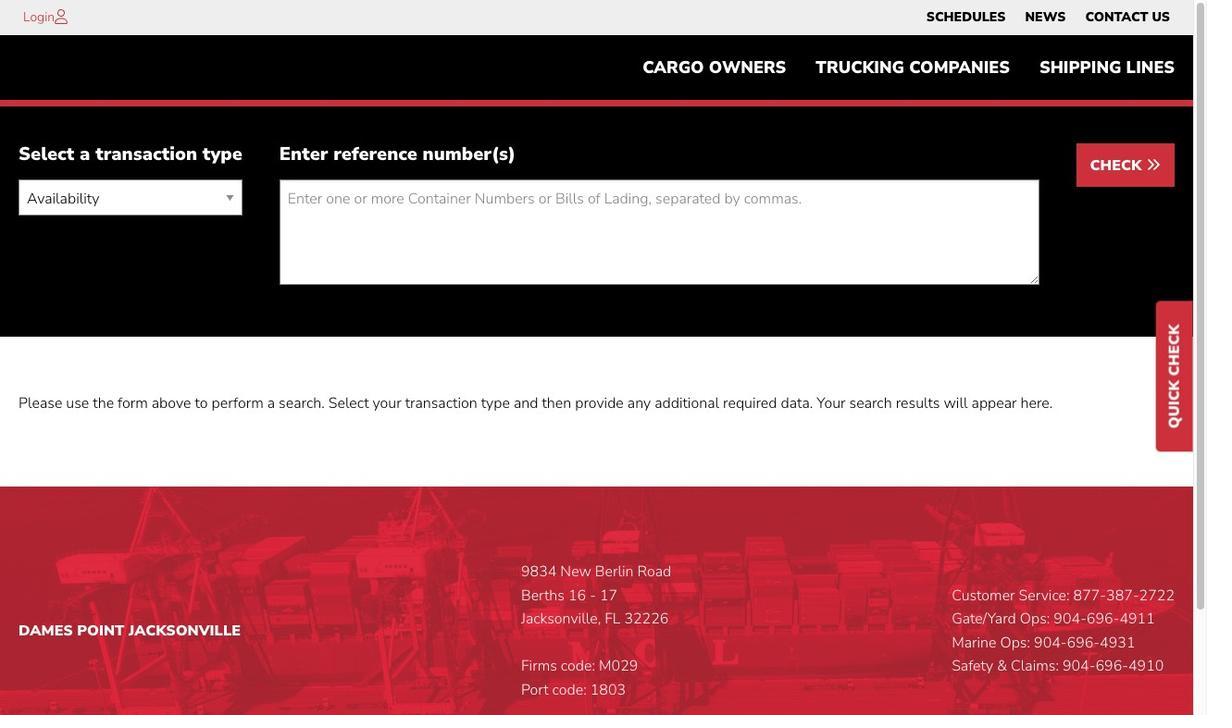 Task type: describe. For each thing, give the bounding box(es) containing it.
your
[[373, 394, 401, 414]]

form
[[118, 394, 148, 414]]

above
[[152, 394, 191, 414]]

firms
[[521, 657, 557, 677]]

0 vertical spatial select
[[19, 142, 74, 167]]

additional
[[655, 394, 719, 414]]

point
[[77, 621, 124, 642]]

m029
[[599, 657, 638, 677]]

firms code:  m029 port code:  1803
[[521, 657, 638, 701]]

footer containing 9834 new berlin road
[[0, 487, 1193, 716]]

will
[[944, 394, 968, 414]]

32226
[[624, 609, 669, 630]]

-
[[590, 586, 596, 606]]

required
[[723, 394, 777, 414]]

road
[[638, 562, 672, 582]]

use
[[66, 394, 89, 414]]

trucking companies
[[816, 57, 1010, 79]]

search.
[[279, 394, 325, 414]]

fl
[[605, 609, 621, 630]]

dames
[[19, 621, 73, 642]]

dames point jacksonville
[[19, 621, 241, 642]]

perform
[[212, 394, 264, 414]]

to
[[195, 394, 208, 414]]

Enter reference number(s) text field
[[279, 180, 1039, 286]]

any
[[628, 394, 651, 414]]

2722
[[1139, 586, 1175, 606]]

0 vertical spatial transaction
[[96, 142, 197, 167]]

0 vertical spatial 904-
[[1054, 609, 1087, 630]]

port
[[521, 680, 549, 701]]

0 horizontal spatial a
[[80, 142, 90, 167]]

2 vertical spatial 904-
[[1063, 657, 1096, 677]]

enter
[[279, 142, 328, 167]]

16
[[568, 586, 586, 606]]

1 vertical spatial check
[[1165, 324, 1185, 376]]

contact us link
[[1085, 5, 1170, 31]]

here.
[[1021, 394, 1053, 414]]

results
[[896, 394, 940, 414]]

owners
[[709, 57, 786, 79]]

marine
[[952, 633, 997, 653]]

please
[[19, 394, 62, 414]]

trucking companies link
[[801, 49, 1025, 86]]

service:
[[1019, 586, 1070, 606]]

customer service: 877-387-2722 gate/yard ops: 904-696-4911 marine ops: 904-696-4931 safety & claims: 904-696-4910
[[952, 586, 1175, 677]]

4910
[[1129, 657, 1164, 677]]

387-
[[1106, 586, 1139, 606]]

login
[[23, 8, 55, 26]]

berths
[[521, 586, 565, 606]]

1 horizontal spatial transaction
[[405, 394, 477, 414]]

quick
[[1165, 380, 1185, 429]]

menu bar containing cargo owners
[[628, 49, 1190, 86]]

1803
[[590, 680, 626, 701]]

17
[[600, 586, 618, 606]]

news
[[1025, 8, 1066, 26]]

search
[[850, 394, 892, 414]]



Task type: locate. For each thing, give the bounding box(es) containing it.
cargo owners link
[[628, 49, 801, 86]]

angle double right image
[[1146, 158, 1161, 173]]

1 vertical spatial a
[[267, 394, 275, 414]]

check inside button
[[1090, 156, 1146, 176]]

menu bar up the shipping
[[917, 5, 1180, 31]]

login link
[[23, 8, 55, 26]]

0 horizontal spatial type
[[203, 142, 242, 167]]

reference
[[333, 142, 417, 167]]

please use the form above to perform a search. select your transaction type and then provide any additional required data. your search results will appear here.
[[19, 394, 1053, 414]]

9834 new berlin road berths 16 - 17 jacksonville, fl 32226
[[521, 562, 672, 630]]

select a transaction type
[[19, 142, 242, 167]]

877-
[[1074, 586, 1106, 606]]

type left enter
[[203, 142, 242, 167]]

select
[[19, 142, 74, 167], [328, 394, 369, 414]]

jacksonville,
[[521, 609, 601, 630]]

0 vertical spatial 696-
[[1087, 609, 1120, 630]]

menu bar
[[917, 5, 1180, 31], [628, 49, 1190, 86]]

0 horizontal spatial check
[[1090, 156, 1146, 176]]

ops: down the service:
[[1020, 609, 1050, 630]]

shipping lines link
[[1025, 49, 1190, 86]]

4911
[[1120, 609, 1155, 630]]

and
[[514, 394, 538, 414]]

code: up '1803'
[[561, 657, 595, 677]]

gate/yard
[[952, 609, 1016, 630]]

schedules link
[[927, 5, 1006, 31]]

1 horizontal spatial select
[[328, 394, 369, 414]]

4931
[[1100, 633, 1136, 653]]

appear
[[972, 394, 1017, 414]]

1 vertical spatial 904-
[[1034, 633, 1067, 653]]

trucking
[[816, 57, 905, 79]]

2 vertical spatial 696-
[[1096, 657, 1129, 677]]

menu bar containing schedules
[[917, 5, 1180, 31]]

1 horizontal spatial a
[[267, 394, 275, 414]]

us
[[1152, 8, 1170, 26]]

696-
[[1087, 609, 1120, 630], [1067, 633, 1100, 653], [1096, 657, 1129, 677]]

provide
[[575, 394, 624, 414]]

&
[[997, 657, 1007, 677]]

0 vertical spatial type
[[203, 142, 242, 167]]

data.
[[781, 394, 813, 414]]

a
[[80, 142, 90, 167], [267, 394, 275, 414]]

904- down 877-
[[1054, 609, 1087, 630]]

1 horizontal spatial check
[[1165, 324, 1185, 376]]

contact us
[[1085, 8, 1170, 26]]

customer
[[952, 586, 1015, 606]]

1 horizontal spatial type
[[481, 394, 510, 414]]

user image
[[55, 9, 68, 24]]

enter reference number(s)
[[279, 142, 516, 167]]

1 vertical spatial select
[[328, 394, 369, 414]]

safety
[[952, 657, 994, 677]]

transaction
[[96, 142, 197, 167], [405, 394, 477, 414]]

footer
[[0, 487, 1193, 716]]

berlin
[[595, 562, 634, 582]]

number(s)
[[423, 142, 516, 167]]

0 horizontal spatial select
[[19, 142, 74, 167]]

your
[[817, 394, 846, 414]]

the
[[93, 394, 114, 414]]

904-
[[1054, 609, 1087, 630], [1034, 633, 1067, 653], [1063, 657, 1096, 677]]

shipping lines
[[1040, 57, 1175, 79]]

menu bar down schedules link
[[628, 49, 1190, 86]]

quick check
[[1165, 324, 1185, 429]]

1 vertical spatial code:
[[552, 680, 587, 701]]

0 vertical spatial ops:
[[1020, 609, 1050, 630]]

schedules
[[927, 8, 1006, 26]]

904- right claims:
[[1063, 657, 1096, 677]]

code:
[[561, 657, 595, 677], [552, 680, 587, 701]]

check
[[1090, 156, 1146, 176], [1165, 324, 1185, 376]]

0 vertical spatial check
[[1090, 156, 1146, 176]]

new
[[560, 562, 591, 582]]

0 vertical spatial code:
[[561, 657, 595, 677]]

0 vertical spatial menu bar
[[917, 5, 1180, 31]]

check button
[[1076, 144, 1175, 187]]

904- up claims:
[[1034, 633, 1067, 653]]

1 vertical spatial transaction
[[405, 394, 477, 414]]

1 vertical spatial ops:
[[1000, 633, 1031, 653]]

then
[[542, 394, 571, 414]]

claims:
[[1011, 657, 1059, 677]]

jacksonville
[[129, 621, 241, 642]]

ops:
[[1020, 609, 1050, 630], [1000, 633, 1031, 653]]

1 vertical spatial 696-
[[1067, 633, 1100, 653]]

type
[[203, 142, 242, 167], [481, 394, 510, 414]]

code: right "port"
[[552, 680, 587, 701]]

0 vertical spatial a
[[80, 142, 90, 167]]

companies
[[909, 57, 1010, 79]]

lines
[[1126, 57, 1175, 79]]

9834
[[521, 562, 557, 582]]

contact
[[1085, 8, 1148, 26]]

1 vertical spatial type
[[481, 394, 510, 414]]

cargo owners
[[643, 57, 786, 79]]

0 horizontal spatial transaction
[[96, 142, 197, 167]]

1 vertical spatial menu bar
[[628, 49, 1190, 86]]

news link
[[1025, 5, 1066, 31]]

type left and
[[481, 394, 510, 414]]

ops: up & at the right bottom of page
[[1000, 633, 1031, 653]]

quick check link
[[1156, 301, 1193, 452]]

shipping
[[1040, 57, 1122, 79]]

cargo
[[643, 57, 704, 79]]



